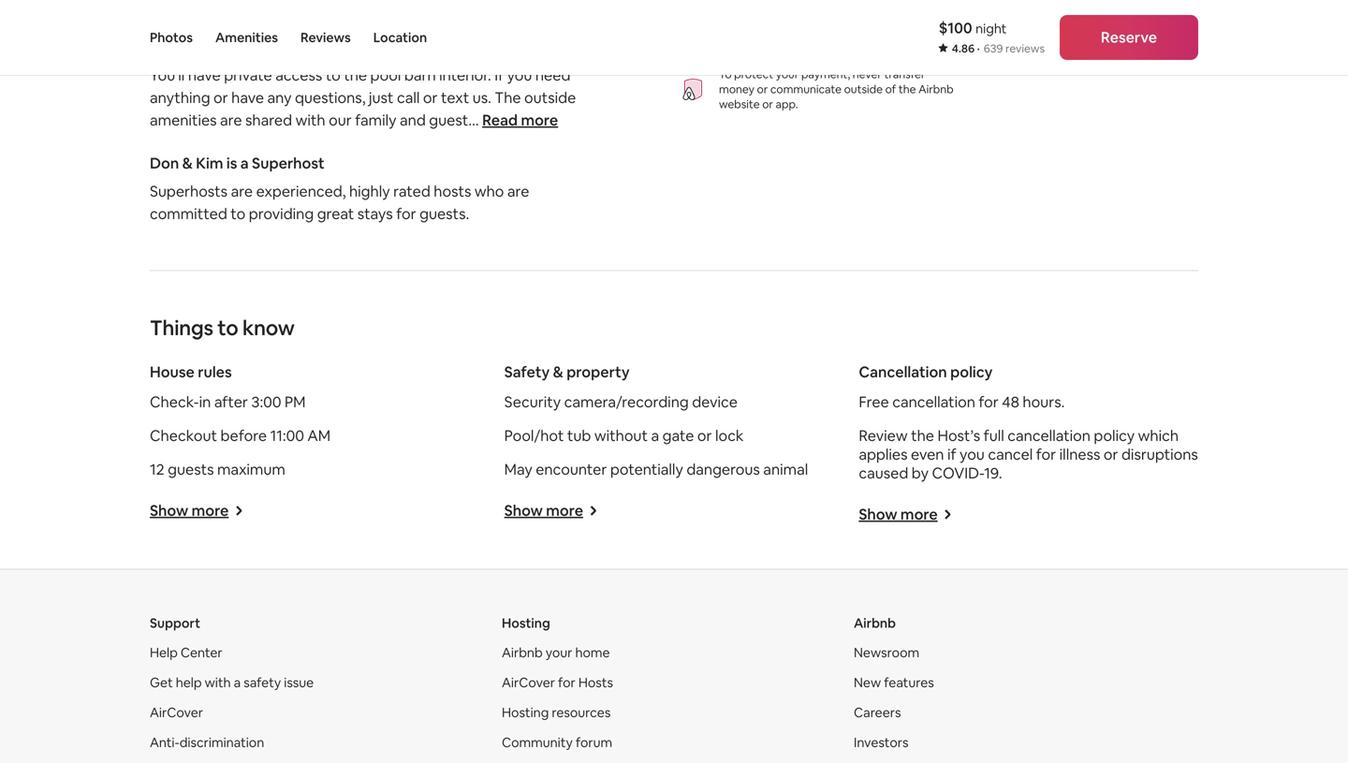 Task type: locate. For each thing, give the bounding box(es) containing it.
or right illness
[[1104, 445, 1119, 464]]

1 vertical spatial to
[[231, 204, 246, 223]]

or inside review the host's full cancellation policy which applies even if you cancel for illness or disruptions caused by covid-19.
[[1104, 445, 1119, 464]]

1 horizontal spatial policy
[[1094, 426, 1135, 445]]

you inside 'you'll have private access to the pool barn interior.  if you need anything or have any questions, just call or text us.  the outside amenities are shared with our family and guest…'
[[507, 65, 532, 85]]

a left safety
[[234, 674, 241, 691]]

pm
[[285, 392, 306, 412]]

2 horizontal spatial your
[[776, 67, 799, 81]]

barn
[[404, 65, 436, 85]]

2 vertical spatial your
[[546, 644, 573, 661]]

2 horizontal spatial show
[[859, 505, 898, 524]]

0 vertical spatial aircover
[[502, 674, 555, 691]]

0 horizontal spatial show
[[150, 501, 188, 520]]

show more down the may
[[504, 501, 583, 520]]

call
[[397, 88, 420, 107]]

to up questions,
[[326, 65, 341, 85]]

for inside review the host's full cancellation policy which applies even if you cancel for illness or disruptions caused by covid-19.
[[1036, 445, 1057, 464]]

issue
[[284, 674, 314, 691]]

security
[[504, 392, 561, 412]]

1 hosting from the top
[[502, 615, 550, 632]]

of
[[886, 82, 896, 96]]

0 horizontal spatial &
[[182, 154, 193, 173]]

3:00
[[251, 392, 281, 412]]

1 vertical spatial &
[[553, 362, 564, 382]]

hosting for hosting
[[502, 615, 550, 632]]

outside down never
[[844, 82, 883, 96]]

cancellation
[[893, 392, 976, 412], [1008, 426, 1091, 445]]

for left hosts
[[558, 674, 576, 691]]

with right help
[[205, 674, 231, 691]]

have down the private
[[231, 88, 264, 107]]

safety
[[504, 362, 550, 382]]

to left providing
[[231, 204, 246, 223]]

0 vertical spatial to
[[326, 65, 341, 85]]

the down transfer on the top
[[899, 82, 916, 96]]

2 horizontal spatial airbnb
[[919, 82, 954, 96]]

a for pool/hot tub without a gate or lock
[[651, 426, 659, 445]]

cancellation down hours.
[[1008, 426, 1091, 445]]

2 horizontal spatial show more
[[859, 505, 938, 524]]

0 horizontal spatial your
[[201, 37, 232, 57]]

0 vertical spatial your
[[201, 37, 232, 57]]

the left if in the bottom right of the page
[[911, 426, 935, 445]]

airbnb up "aircover for hosts" on the bottom of page
[[502, 644, 543, 661]]

or down protect
[[757, 82, 768, 96]]

0 vertical spatial airbnb
[[919, 82, 954, 96]]

&
[[182, 154, 193, 173], [553, 362, 564, 382]]

& right safety
[[553, 362, 564, 382]]

dangerous
[[687, 460, 760, 479]]

careers link
[[854, 704, 901, 721]]

before
[[221, 426, 267, 445]]

0 horizontal spatial show more
[[150, 501, 229, 520]]

during
[[150, 37, 197, 57]]

in
[[199, 392, 211, 412]]

airbnb for airbnb
[[854, 615, 896, 632]]

2 vertical spatial a
[[234, 674, 241, 691]]

639
[[984, 41, 1003, 56]]

covid-
[[932, 463, 984, 483]]

for down rated at the top left
[[396, 204, 416, 223]]

aircover down airbnb your home link
[[502, 674, 555, 691]]

policy up free cancellation for 48 hours. on the right bottom of page
[[951, 362, 993, 382]]

by
[[912, 463, 929, 483]]

have
[[188, 65, 221, 85], [231, 88, 264, 107]]

1 vertical spatial aircover
[[150, 704, 203, 721]]

1 vertical spatial your
[[776, 67, 799, 81]]

show down caused
[[859, 505, 898, 524]]

review the host's full cancellation policy which applies even if you cancel for illness or disruptions caused by covid-19.
[[859, 426, 1199, 483]]

read more button
[[482, 109, 558, 132]]

1 vertical spatial you
[[960, 445, 985, 464]]

a for get help with a safety issue
[[234, 674, 241, 691]]

& inside don & kim is a superhost superhosts are experienced, highly rated hosts who are committed to providing great stays for guests.
[[182, 154, 193, 173]]

0 vertical spatial with
[[296, 110, 326, 130]]

1 horizontal spatial your
[[546, 644, 573, 661]]

1 horizontal spatial outside
[[844, 82, 883, 96]]

1 vertical spatial airbnb
[[854, 615, 896, 632]]

1 vertical spatial a
[[651, 426, 659, 445]]

stay
[[236, 37, 265, 57]]

resources
[[552, 704, 611, 721]]

show more button down guests
[[150, 501, 244, 520]]

4.86 · 639 reviews
[[952, 41, 1045, 56]]

more
[[521, 110, 558, 130], [192, 501, 229, 520], [546, 501, 583, 520], [901, 505, 938, 524]]

hosting resources link
[[502, 704, 611, 721]]

0 horizontal spatial aircover
[[150, 704, 203, 721]]

more down the 12 guests maximum
[[192, 501, 229, 520]]

more down the
[[521, 110, 558, 130]]

any
[[267, 88, 292, 107]]

illness
[[1060, 445, 1101, 464]]

policy left which
[[1094, 426, 1135, 445]]

0 vertical spatial you
[[507, 65, 532, 85]]

you for need
[[507, 65, 532, 85]]

1 horizontal spatial show more
[[504, 501, 583, 520]]

have down during your stay
[[188, 65, 221, 85]]

$100 night
[[939, 18, 1007, 37]]

show more for guests
[[150, 501, 229, 520]]

money
[[719, 82, 755, 96]]

check-in after 3:00 pm
[[150, 392, 306, 412]]

home
[[575, 644, 610, 661]]

pool/hot
[[504, 426, 564, 445]]

cancellation inside review the host's full cancellation policy which applies even if you cancel for illness or disruptions caused by covid-19.
[[1008, 426, 1091, 445]]

0 horizontal spatial with
[[205, 674, 231, 691]]

and
[[400, 110, 426, 130]]

hosting up airbnb your home
[[502, 615, 550, 632]]

show for may
[[504, 501, 543, 520]]

2 horizontal spatial show more button
[[859, 505, 953, 524]]

1 horizontal spatial show
[[504, 501, 543, 520]]

get help with a safety issue link
[[150, 674, 314, 691]]

for left 48
[[979, 392, 999, 412]]

12
[[150, 460, 164, 479]]

you right the if
[[507, 65, 532, 85]]

1 vertical spatial policy
[[1094, 426, 1135, 445]]

house rules
[[150, 362, 232, 382]]

1 horizontal spatial cancellation
[[1008, 426, 1091, 445]]

hosting up community
[[502, 704, 549, 721]]

newsroom link
[[854, 644, 920, 661]]

0 horizontal spatial show more button
[[150, 501, 244, 520]]

show more button for encounter
[[504, 501, 598, 520]]

show more down guests
[[150, 501, 229, 520]]

1 horizontal spatial show more button
[[504, 501, 598, 520]]

show down 12
[[150, 501, 188, 520]]

to left know
[[218, 315, 238, 341]]

community forum
[[502, 734, 613, 751]]

for left illness
[[1036, 445, 1057, 464]]

committed
[[150, 204, 227, 223]]

0 horizontal spatial have
[[188, 65, 221, 85]]

show more button
[[150, 501, 244, 520], [504, 501, 598, 520], [859, 505, 953, 524]]

you inside review the host's full cancellation policy which applies even if you cancel for illness or disruptions caused by covid-19.
[[960, 445, 985, 464]]

show more down caused
[[859, 505, 938, 524]]

airbnb down transfer on the top
[[919, 82, 954, 96]]

airbnb your home link
[[502, 644, 610, 661]]

the inside review the host's full cancellation policy which applies even if you cancel for illness or disruptions caused by covid-19.
[[911, 426, 935, 445]]

reserve
[[1101, 28, 1158, 47]]

get
[[150, 674, 173, 691]]

aircover for aircover for hosts
[[502, 674, 555, 691]]

more down by
[[901, 505, 938, 524]]

airbnb up newsroom
[[854, 615, 896, 632]]

0 vertical spatial cancellation
[[893, 392, 976, 412]]

1 vertical spatial with
[[205, 674, 231, 691]]

access
[[276, 65, 322, 85]]

0 horizontal spatial policy
[[951, 362, 993, 382]]

1 horizontal spatial with
[[296, 110, 326, 130]]

outside inside to protect your payment, never transfer money or communicate outside of the airbnb website or app.
[[844, 82, 883, 96]]

aircover for aircover link
[[150, 704, 203, 721]]

host's
[[938, 426, 981, 445]]

0 horizontal spatial airbnb
[[502, 644, 543, 661]]

aircover for hosts
[[502, 674, 613, 691]]

lock
[[715, 426, 744, 445]]

1 horizontal spatial airbnb
[[854, 615, 896, 632]]

kim
[[196, 154, 223, 173]]

a right is in the top left of the page
[[240, 154, 249, 173]]

property
[[567, 362, 630, 382]]

show for 12
[[150, 501, 188, 520]]

anything
[[150, 88, 210, 107]]

your up communicate
[[776, 67, 799, 81]]

outside inside 'you'll have private access to the pool barn interior.  if you need anything or have any questions, just call or text us.  the outside amenities are shared with our family and guest…'
[[524, 88, 576, 107]]

your
[[201, 37, 232, 57], [776, 67, 799, 81], [546, 644, 573, 661]]

0 vertical spatial a
[[240, 154, 249, 173]]

your up "aircover for hosts" on the bottom of page
[[546, 644, 573, 661]]

0 horizontal spatial you
[[507, 65, 532, 85]]

the left pool
[[344, 65, 367, 85]]

are left shared
[[220, 110, 242, 130]]

a left gate
[[651, 426, 659, 445]]

shared
[[245, 110, 292, 130]]

hours.
[[1023, 392, 1065, 412]]

you right if in the bottom right of the page
[[960, 445, 985, 464]]

forum
[[576, 734, 613, 751]]

with left our
[[296, 110, 326, 130]]

read
[[482, 110, 518, 130]]

amenities
[[215, 29, 278, 46]]

things
[[150, 315, 213, 341]]

or right call
[[423, 88, 438, 107]]

& left the kim
[[182, 154, 193, 173]]

& for safety
[[553, 362, 564, 382]]

the
[[495, 88, 521, 107]]

photos
[[150, 29, 193, 46]]

cancellation down cancellation policy
[[893, 392, 976, 412]]

1 horizontal spatial you
[[960, 445, 985, 464]]

0 vertical spatial hosting
[[502, 615, 550, 632]]

0 horizontal spatial outside
[[524, 88, 576, 107]]

1 horizontal spatial have
[[231, 88, 264, 107]]

center
[[181, 644, 223, 661]]

pool
[[370, 65, 401, 85]]

0 vertical spatial &
[[182, 154, 193, 173]]

more down "encounter"
[[546, 501, 583, 520]]

investors
[[854, 734, 909, 751]]

if
[[495, 65, 504, 85]]

for inside don & kim is a superhost superhosts are experienced, highly rated hosts who are committed to providing great stays for guests.
[[396, 204, 416, 223]]

are
[[220, 110, 242, 130], [231, 182, 253, 201], [507, 182, 529, 201]]

private
[[224, 65, 272, 85]]

show down the may
[[504, 501, 543, 520]]

0 vertical spatial have
[[188, 65, 221, 85]]

1 vertical spatial have
[[231, 88, 264, 107]]

1 vertical spatial hosting
[[502, 704, 549, 721]]

aircover for hosts link
[[502, 674, 613, 691]]

show more button down "encounter"
[[504, 501, 598, 520]]

4.86
[[952, 41, 975, 56]]

48
[[1002, 392, 1020, 412]]

2 hosting from the top
[[502, 704, 549, 721]]

gate
[[663, 426, 694, 445]]

show more button down by
[[859, 505, 953, 524]]

to inside don & kim is a superhost superhosts are experienced, highly rated hosts who are committed to providing great stays for guests.
[[231, 204, 246, 223]]

aircover up anti-
[[150, 704, 203, 721]]

free
[[859, 392, 889, 412]]

hosting for hosting resources
[[502, 704, 549, 721]]

2 vertical spatial airbnb
[[502, 644, 543, 661]]

1 vertical spatial cancellation
[[1008, 426, 1091, 445]]

a
[[240, 154, 249, 173], [651, 426, 659, 445], [234, 674, 241, 691]]

your for home
[[546, 644, 573, 661]]

your left stay
[[201, 37, 232, 57]]

are inside 'you'll have private access to the pool barn interior.  if you need anything or have any questions, just call or text us.  the outside amenities are shared with our family and guest…'
[[220, 110, 242, 130]]

or left the lock
[[698, 426, 712, 445]]

outside down need
[[524, 88, 576, 107]]

1 horizontal spatial aircover
[[502, 674, 555, 691]]

anti-discrimination link
[[150, 734, 264, 751]]

1 horizontal spatial &
[[553, 362, 564, 382]]



Task type: describe. For each thing, give the bounding box(es) containing it.
cancellation policy
[[859, 362, 993, 382]]

may encounter potentially dangerous animal
[[504, 460, 808, 479]]

help
[[176, 674, 202, 691]]

our
[[329, 110, 352, 130]]

or down the private
[[214, 88, 228, 107]]

show more button for guests
[[150, 501, 244, 520]]

know
[[243, 315, 295, 341]]

& for don
[[182, 154, 193, 173]]

hosts
[[579, 674, 613, 691]]

community
[[502, 734, 573, 751]]

help center link
[[150, 644, 223, 661]]

house
[[150, 362, 195, 382]]

the inside 'you'll have private access to the pool barn interior.  if you need anything or have any questions, just call or text us.  the outside amenities are shared with our family and guest…'
[[344, 65, 367, 85]]

airbnb your home
[[502, 644, 610, 661]]

experienced,
[[256, 182, 346, 201]]

·
[[977, 41, 980, 56]]

if
[[948, 445, 957, 464]]

security camera/recording device
[[504, 392, 738, 412]]

features
[[884, 674, 934, 691]]

check-
[[150, 392, 199, 412]]

am
[[308, 426, 331, 445]]

newsroom
[[854, 644, 920, 661]]

with inside 'you'll have private access to the pool barn interior.  if you need anything or have any questions, just call or text us.  the outside amenities are shared with our family and guest…'
[[296, 110, 326, 130]]

app.
[[776, 97, 798, 111]]

full
[[984, 426, 1005, 445]]

guests.
[[420, 204, 469, 223]]

reviews
[[1006, 41, 1045, 56]]

highly
[[349, 182, 390, 201]]

website
[[719, 97, 760, 111]]

$100
[[939, 18, 973, 37]]

12 guests maximum
[[150, 460, 285, 479]]

questions,
[[295, 88, 366, 107]]

rules
[[198, 362, 232, 382]]

2 vertical spatial to
[[218, 315, 238, 341]]

help
[[150, 644, 178, 661]]

even
[[911, 445, 944, 464]]

during your stay
[[150, 37, 265, 57]]

photos button
[[150, 0, 193, 75]]

to
[[719, 67, 732, 81]]

19.
[[984, 463, 1003, 483]]

are down is in the top left of the page
[[231, 182, 253, 201]]

safety & property
[[504, 362, 630, 382]]

cancel
[[988, 445, 1033, 464]]

checkout
[[150, 426, 217, 445]]

aircover link
[[150, 704, 203, 721]]

is
[[227, 154, 237, 173]]

cancellation
[[859, 362, 947, 382]]

need
[[536, 65, 571, 85]]

hosts
[[434, 182, 471, 201]]

reviews
[[301, 29, 351, 46]]

anti-
[[150, 734, 180, 751]]

new features link
[[854, 674, 934, 691]]

tub
[[567, 426, 591, 445]]

to inside 'you'll have private access to the pool barn interior.  if you need anything or have any questions, just call or text us.  the outside amenities are shared with our family and guest…'
[[326, 65, 341, 85]]

or left app.
[[762, 97, 773, 111]]

review
[[859, 426, 908, 445]]

guests
[[168, 460, 214, 479]]

don & kim is a superhost superhosts are experienced, highly rated hosts who are committed to providing great stays for guests.
[[150, 154, 529, 223]]

encounter
[[536, 460, 607, 479]]

anti-discrimination
[[150, 734, 264, 751]]

policy inside review the host's full cancellation policy which applies even if you cancel for illness or disruptions caused by covid-19.
[[1094, 426, 1135, 445]]

providing
[[249, 204, 314, 223]]

your for stay
[[201, 37, 232, 57]]

after
[[214, 392, 248, 412]]

reserve button
[[1060, 15, 1199, 60]]

safety
[[244, 674, 281, 691]]

checkout before 11:00 am
[[150, 426, 331, 445]]

airbnb for airbnb your home
[[502, 644, 543, 661]]

free cancellation for 48 hours.
[[859, 392, 1065, 412]]

never
[[853, 67, 882, 81]]

interior.
[[439, 65, 491, 85]]

to protect your payment, never transfer money or communicate outside of the airbnb website or app.
[[719, 67, 954, 111]]

your inside to protect your payment, never transfer money or communicate outside of the airbnb website or app.
[[776, 67, 799, 81]]

the inside to protect your payment, never transfer money or communicate outside of the airbnb website or app.
[[899, 82, 916, 96]]

superhosts
[[150, 182, 228, 201]]

location
[[373, 29, 427, 46]]

show more for encounter
[[504, 501, 583, 520]]

are right who
[[507, 182, 529, 201]]

0 vertical spatial policy
[[951, 362, 993, 382]]

rated
[[393, 182, 431, 201]]

who
[[475, 182, 504, 201]]

may
[[504, 460, 533, 479]]

you for cancel
[[960, 445, 985, 464]]

without
[[595, 426, 648, 445]]

disruptions
[[1122, 445, 1199, 464]]

airbnb inside to protect your payment, never transfer money or communicate outside of the airbnb website or app.
[[919, 82, 954, 96]]

community forum link
[[502, 734, 613, 751]]

transfer
[[885, 67, 926, 81]]

applies
[[859, 445, 908, 464]]

superhost
[[252, 154, 325, 173]]

get help with a safety issue
[[150, 674, 314, 691]]

0 horizontal spatial cancellation
[[893, 392, 976, 412]]

a inside don & kim is a superhost superhosts are experienced, highly rated hosts who are committed to providing great stays for guests.
[[240, 154, 249, 173]]

you'll
[[150, 65, 185, 85]]

more inside button
[[521, 110, 558, 130]]

location button
[[373, 0, 427, 75]]



Task type: vqa. For each thing, say whether or not it's contained in the screenshot.


